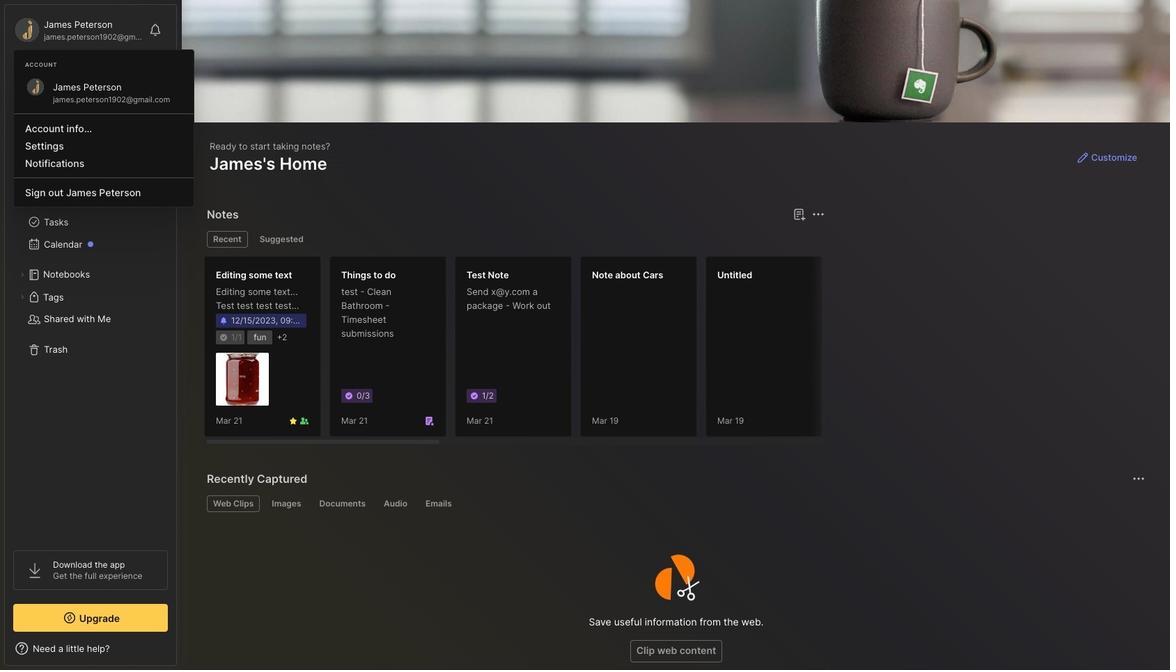 Task type: locate. For each thing, give the bounding box(es) containing it.
1 horizontal spatial more actions image
[[1130, 471, 1147, 488]]

More actions field
[[809, 205, 828, 224], [1129, 469, 1149, 489]]

tree
[[5, 136, 176, 538]]

0 vertical spatial more actions image
[[810, 206, 827, 223]]

1 vertical spatial tab list
[[207, 496, 1143, 513]]

0 vertical spatial tab list
[[207, 231, 823, 248]]

tab list
[[207, 231, 823, 248], [207, 496, 1143, 513]]

2 tab list from the top
[[207, 496, 1143, 513]]

WHAT'S NEW field
[[5, 638, 176, 660]]

thumbnail image
[[216, 353, 269, 406]]

0 vertical spatial more actions field
[[809, 205, 828, 224]]

1 vertical spatial more actions field
[[1129, 469, 1149, 489]]

click to collapse image
[[176, 645, 186, 662]]

0 horizontal spatial more actions image
[[810, 206, 827, 223]]

row group
[[204, 256, 1170, 446]]

more actions image
[[810, 206, 827, 223], [1130, 471, 1147, 488]]

None search field
[[38, 69, 155, 86]]

dropdown list menu
[[14, 108, 194, 201]]

tab
[[207, 231, 248, 248], [253, 231, 310, 248], [207, 496, 260, 513], [266, 496, 308, 513], [313, 496, 372, 513], [377, 496, 414, 513], [419, 496, 458, 513]]

1 horizontal spatial more actions field
[[1129, 469, 1149, 489]]

tree inside main element
[[5, 136, 176, 538]]



Task type: vqa. For each thing, say whether or not it's contained in the screenshot.
"Get Started" on the left of page
no



Task type: describe. For each thing, give the bounding box(es) containing it.
none search field inside main element
[[38, 69, 155, 86]]

expand tags image
[[18, 293, 26, 302]]

1 vertical spatial more actions image
[[1130, 471, 1147, 488]]

Search text field
[[38, 71, 155, 84]]

expand notebooks image
[[18, 271, 26, 279]]

main element
[[0, 0, 181, 671]]

Account field
[[13, 16, 142, 44]]

1 tab list from the top
[[207, 231, 823, 248]]

0 horizontal spatial more actions field
[[809, 205, 828, 224]]



